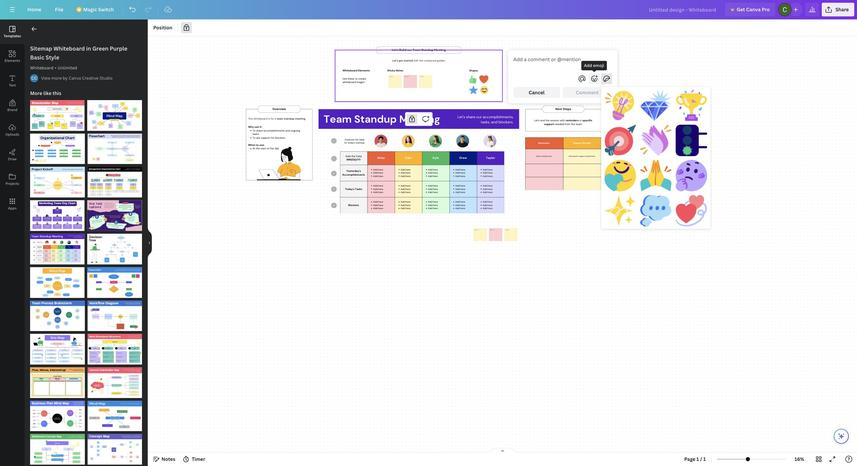 Task type: vqa. For each thing, say whether or not it's contained in the screenshot.
Position dropdown button
yes



Task type: locate. For each thing, give the bounding box(es) containing it.
create
[[358, 77, 366, 80]]

1 horizontal spatial with
[[560, 119, 565, 122]]

tasks,
[[481, 120, 490, 125]]

critiquing work image
[[675, 125, 708, 156], [675, 160, 708, 192], [640, 195, 673, 227]]

brainstorm concept map planning whiteboard in green purple blue simple colorful style group
[[30, 431, 85, 466]]

2 vertical spatial promoting ideas and work image
[[604, 195, 637, 227]]

when
[[248, 143, 255, 147]]

1 vertical spatial whiteboard
[[254, 117, 267, 120]]

1 vertical spatial needed
[[586, 155, 592, 158]]

for inside 'this whiteboard is for a team standup meeting . let's end the session with reminders or specific support needed from the team.'
[[271, 117, 274, 120]]

0 horizontal spatial a
[[275, 117, 276, 120]]

share left our
[[466, 115, 475, 119]]

to left use:
[[256, 143, 259, 147]]

needed
[[583, 142, 591, 145]]

0 horizontal spatial to
[[256, 143, 259, 147]]

0 horizontal spatial 1
[[697, 457, 699, 463]]

needed down session
[[555, 122, 564, 126]]

ask
[[256, 136, 260, 140]]

a left reminder
[[540, 155, 541, 158]]

list containing cancel
[[508, 50, 620, 125]]

to
[[252, 129, 255, 132], [252, 136, 255, 140]]

share
[[466, 115, 475, 119], [256, 129, 263, 132]]

whiteboard inside 'this whiteboard is for a team standup meeting . let's end the session with reminders or specific support needed from the team.'
[[254, 117, 267, 120]]

1 vertical spatial share
[[256, 129, 263, 132]]

2 horizontal spatial whiteboard
[[343, 69, 358, 72]]

position button
[[151, 22, 175, 33]]

0 horizontal spatial let's
[[392, 59, 398, 62]]

get
[[737, 6, 745, 13]]

flowchart whiteboard in orange blue minimal lines style image
[[87, 268, 142, 298]]

specific inside 'this whiteboard is for a team standup meeting . let's end the session with reminders or specific support needed from the team.'
[[583, 119, 593, 122]]

unlimited
[[58, 65, 77, 71]]

0 vertical spatial canva
[[747, 6, 761, 13]]

flow chart whiteboard in red blue basic style group
[[87, 130, 142, 164]]

0 vertical spatial a
[[275, 117, 276, 120]]

support
[[573, 142, 582, 145]]

0 vertical spatial to
[[355, 77, 358, 80]]

1 vertical spatial specific
[[573, 155, 579, 158]]

get canva pro
[[737, 6, 770, 13]]

share inside the let's share our accomplishments, tasks, and blockers.
[[466, 115, 475, 119]]

and left ongoing
[[285, 129, 290, 132]]

notes left timer button
[[162, 457, 175, 463]]

0 horizontal spatial canva
[[69, 75, 81, 81]]

to
[[355, 77, 358, 80], [256, 143, 259, 147]]

drew
[[460, 156, 467, 160]]

magic switch button
[[72, 3, 119, 16]]

more
[[51, 75, 62, 81]]

classroom time capsule whiteboard in violet pastel pink mint green style group
[[87, 197, 142, 231]]

from
[[565, 122, 570, 126]]

and down accomplishments,
[[491, 120, 497, 125]]

notes
[[396, 69, 403, 72], [162, 457, 175, 463]]

show pages image
[[486, 448, 519, 454]]

0 vertical spatial notes
[[396, 69, 403, 72]]

whiteboard
[[343, 80, 356, 84], [254, 117, 267, 120]]

magic switch
[[83, 6, 114, 13]]

1 1 from the left
[[697, 457, 699, 463]]

1 horizontal spatial a
[[540, 155, 541, 158]]

purple
[[110, 45, 127, 52]]

projects
[[5, 181, 19, 186]]

mind map brainstorm whiteboard in colorful style image
[[87, 100, 142, 131]]

for down accomplishments
[[271, 136, 274, 140]]

main menu bar
[[0, 0, 857, 20]]

with right started
[[413, 59, 419, 62]]

the right of
[[270, 147, 274, 150]]

0 horizontal spatial support
[[261, 136, 270, 140]]

general stakeholder map team whiteboard in red yellow purple trendy sticker style group
[[87, 364, 142, 399]]

1 horizontal spatial and
[[491, 120, 497, 125]]

the right at
[[256, 147, 260, 150]]

whiteboard up it:
[[254, 117, 267, 120]]

site map team whiteboard in purple blue green friendly professional style group
[[30, 330, 85, 365]]

of
[[267, 147, 269, 150]]

or
[[579, 119, 582, 122]]

to down tasks
[[252, 136, 255, 140]]

promoting ideas and work image
[[604, 90, 637, 121], [604, 125, 637, 156], [604, 195, 637, 227]]

plus minus interesting education whiteboard in yellow orange green lined style group
[[30, 364, 85, 399]]

1 vertical spatial promoting ideas and work image
[[604, 125, 637, 156]]

let's for the
[[392, 59, 398, 62]]

0 vertical spatial share
[[466, 115, 475, 119]]

add emoji
[[584, 63, 604, 68]]

our
[[476, 115, 482, 119]]

aries
[[377, 156, 385, 160]]

1 horizontal spatial notes
[[396, 69, 403, 72]]

view more by canva creative studio
[[41, 75, 113, 81]]

1 horizontal spatial elements
[[358, 69, 370, 72]]

1 horizontal spatial share
[[466, 115, 475, 119]]

switch
[[98, 6, 114, 13]]

the up mm/dd/yy
[[351, 155, 355, 158]]

style
[[46, 54, 59, 61]]

let's left end in the right of the page
[[534, 119, 540, 122]]

shapes
[[469, 69, 478, 72]]

elements up create on the top of page
[[358, 69, 370, 72]]

notes right sticky on the left top of page
[[396, 69, 403, 72]]

organizational chart team whiteboard in royal purple pastel purple friendly professional style image
[[30, 201, 85, 231]]

a left team
[[275, 117, 276, 120]]

2 horizontal spatial support
[[579, 155, 585, 158]]

flow chart whiteboard in red blue basic style image
[[87, 134, 142, 164]]

get canva pro button
[[725, 3, 776, 16]]

this whiteboard is for a team standup meeting . let's end the session with reminders or specific support needed from the team.
[[248, 117, 593, 126]]

1 vertical spatial to
[[252, 136, 255, 140]]

apps
[[8, 206, 17, 211]]

1 vertical spatial for
[[271, 136, 274, 140]]

1 horizontal spatial whiteboard
[[53, 45, 85, 52]]

support down 'support' in the top right of the page
[[579, 155, 585, 158]]

the inside duplicate the table for today's standup.
[[355, 138, 359, 141]]

templates button
[[0, 20, 25, 44]]

let's
[[392, 59, 398, 62], [457, 115, 465, 119], [534, 119, 540, 122]]

apps button
[[0, 192, 25, 217]]

whiteboard inside sitemap whiteboard in green purple basic style
[[53, 45, 85, 52]]

let's for tasks,
[[457, 115, 465, 119]]

standup
[[284, 117, 294, 120]]

comment
[[576, 89, 599, 95]]

plus minus interesting education whiteboard in yellow orange green lined style image
[[30, 368, 85, 399]]

1 vertical spatial with
[[560, 119, 565, 122]]

1 vertical spatial and
[[285, 129, 290, 132]]

work breakdown structure team whiteboard in red purple green trendy stickers style group
[[87, 330, 142, 365]]

for down duplicate at the top
[[344, 141, 347, 144]]

0 vertical spatial specific
[[583, 119, 593, 122]]

classroom time capsule whiteboard in violet pastel pink mint green style image
[[87, 201, 142, 231]]

support down session
[[544, 122, 554, 126]]

2 horizontal spatial expressing gratitude image
[[675, 195, 708, 227]]

it:
[[260, 125, 262, 129]]

concept map planning whiteboard in purple green modern professional style image
[[87, 435, 142, 466]]

1 horizontal spatial to
[[355, 77, 358, 80]]

2 horizontal spatial let's
[[534, 119, 540, 122]]

2 vertical spatial for
[[344, 141, 347, 144]]

org chart whiteboard in yellow red basic style group
[[30, 130, 85, 164]]

1 vertical spatial to
[[256, 143, 259, 147]]

1 right /
[[704, 457, 706, 463]]

1 promoting ideas and work image from the top
[[604, 90, 637, 121]]

canva
[[747, 6, 761, 13], [69, 75, 81, 81]]

to right these
[[355, 77, 358, 80]]

0 horizontal spatial and
[[285, 129, 290, 132]]

workflow diagram planning whiteboard in purple blue modern professional style image
[[87, 301, 142, 332]]

for for duplicate
[[344, 141, 347, 144]]

sitemap
[[30, 45, 52, 52]]

with up from
[[560, 119, 565, 122]]

2 vertical spatial critiquing work image
[[640, 195, 673, 227]]

canva left pro
[[747, 6, 761, 13]]

a
[[275, 117, 276, 120], [540, 155, 541, 158]]

0 vertical spatial support
[[544, 122, 554, 126]]

is
[[268, 117, 270, 120]]

reminders support needed
[[539, 142, 591, 145]]

0 horizontal spatial needed
[[555, 122, 564, 126]]

view more by canva creative studio button
[[41, 75, 113, 82]]

elements button
[[0, 44, 25, 69]]

1 vertical spatial elements
[[358, 69, 370, 72]]

use
[[343, 77, 347, 80]]

elements
[[5, 58, 20, 63], [358, 69, 370, 72]]

1 horizontal spatial support
[[544, 122, 554, 126]]

1 vertical spatial notes
[[162, 457, 175, 463]]

let's left our
[[457, 115, 465, 119]]

home link
[[22, 3, 47, 16]]

0 vertical spatial and
[[491, 120, 497, 125]]

to inside when to use: at the start of the day
[[256, 143, 259, 147]]

1 left /
[[697, 457, 699, 463]]

for inside duplicate the table for today's standup.
[[344, 141, 347, 144]]

whiteboard for whiteboard
[[30, 65, 53, 71]]

brainstorm concept map planning whiteboard in green purple blue simple colorful style image
[[30, 435, 85, 466]]

16% button
[[789, 455, 811, 466]]

whiteboard inside whiteboard elements sticky notes shapes
[[343, 69, 358, 72]]

0 vertical spatial whiteboard
[[343, 80, 356, 84]]

0 horizontal spatial expressing gratitude image
[[604, 160, 637, 192]]

for inside the why use it: to share accomplishments and ongoing tasks to ask support for blockers
[[271, 136, 274, 140]]

for right is at the top
[[271, 117, 274, 120]]

date
[[356, 155, 362, 158]]

work breakdown structure team whiteboard in red purple green trendy stickers style image
[[87, 335, 142, 365]]

templates
[[4, 34, 21, 38]]

share
[[836, 6, 849, 13]]

text
[[9, 83, 16, 88]]

0 horizontal spatial whiteboard
[[254, 117, 267, 120]]

to up tasks
[[252, 129, 255, 132]]

by
[[63, 75, 68, 81]]

whiteboard down these
[[343, 80, 356, 84]]

2 promoting ideas and work image from the top
[[604, 125, 637, 156]]

1 vertical spatial a
[[540, 155, 541, 158]]

0 vertical spatial for
[[271, 117, 274, 120]]

1 horizontal spatial let's
[[457, 115, 465, 119]]

page 1 / 1
[[685, 457, 706, 463]]

remote meetings whiteboard in orange red basic style group
[[30, 230, 85, 265]]

celebrating ideas and work image
[[640, 90, 673, 121], [675, 90, 708, 121], [640, 125, 673, 156]]

numbered
[[424, 59, 436, 62]]

this
[[53, 90, 61, 97]]

stakeholder map team whiteboard in green yellow purple trendy stickers style group
[[30, 96, 85, 131]]

share down it:
[[256, 129, 263, 132]]

1 horizontal spatial specific
[[583, 119, 593, 122]]

canva right by
[[69, 75, 81, 81]]

support inside 'this whiteboard is for a team standup meeting . let's end the session with reminders or specific support needed from the team.'
[[544, 122, 554, 126]]

support right ask on the top left
[[261, 136, 270, 140]]

why
[[248, 125, 254, 129]]

notes inside button
[[162, 457, 175, 463]]

mind map whiteboard in blue and yellow simple brainstorm style image
[[30, 268, 85, 298]]

organizational chart team whiteboard in royal purple pastel purple friendly professional style group
[[30, 197, 85, 231]]

0 vertical spatial promoting ideas and work image
[[604, 90, 637, 121]]

meeting
[[295, 117, 305, 120]]

cancel button
[[514, 87, 560, 98]]

the
[[419, 59, 423, 62], [546, 119, 550, 122], [571, 122, 575, 126], [355, 138, 359, 141], [256, 147, 260, 150], [270, 147, 274, 150], [351, 155, 355, 158]]

with
[[413, 59, 419, 62], [560, 119, 565, 122]]

0 horizontal spatial elements
[[5, 58, 20, 63]]

1 horizontal spatial whiteboard
[[343, 80, 356, 84]]

stakeholder map team whiteboard in green yellow purple trendy stickers style image
[[30, 100, 85, 131]]

get
[[399, 59, 403, 62]]

whiteboard for whiteboard elements sticky notes shapes
[[343, 69, 358, 72]]

0 horizontal spatial share
[[256, 129, 263, 132]]

0 vertical spatial with
[[413, 59, 419, 62]]

elements up the text button
[[5, 58, 20, 63]]

1 horizontal spatial canva
[[747, 6, 761, 13]]

0 vertical spatial needed
[[555, 122, 564, 126]]

whiteboard up view at the top of page
[[30, 65, 53, 71]]

the up standup. on the top left
[[355, 138, 359, 141]]

needed down needed
[[586, 155, 592, 158]]

1 horizontal spatial 1
[[704, 457, 706, 463]]

specific right or
[[583, 119, 593, 122]]

specific down 'support' in the top right of the page
[[573, 155, 579, 158]]

concept map planning whiteboard in purple green modern professional style group
[[87, 431, 142, 466]]

today's tasks
[[345, 188, 362, 191]]

a inside 'this whiteboard is for a team standup meeting . let's end the session with reminders or specific support needed from the team.'
[[275, 117, 276, 120]]

expressing gratitude image
[[604, 160, 637, 192], [640, 160, 673, 192], [675, 195, 708, 227]]

magic!
[[357, 80, 365, 84]]

3 promoting ideas and work image from the top
[[604, 195, 637, 227]]

management org chart team whiteboard in black red green trendy sticker style group
[[87, 163, 142, 198]]

decision tree team whiteboard in green blue yellow simple colorful style image
[[87, 234, 142, 265]]

let's left get
[[392, 59, 398, 62]]

whiteboard up the style at the left top of the page
[[53, 45, 85, 52]]

kyle
[[433, 156, 439, 160]]

session
[[550, 119, 559, 122]]

Comment draft. Add a comment or @mention. text field
[[514, 55, 612, 71]]

canva creative studio element
[[30, 74, 38, 82]]

grid
[[604, 90, 708, 467]]

1 vertical spatial support
[[261, 136, 270, 140]]

0 vertical spatial elements
[[5, 58, 20, 63]]

support inside the why use it: to share accomplishments and ongoing tasks to ask support for blockers
[[261, 136, 270, 140]]

let's inside the let's share our accomplishments, tasks, and blockers.
[[457, 115, 465, 119]]

home
[[27, 6, 41, 13]]

1 vertical spatial canva
[[69, 75, 81, 81]]

0 vertical spatial to
[[252, 129, 255, 132]]

2 vertical spatial support
[[579, 155, 585, 158]]

0 horizontal spatial whiteboard
[[30, 65, 53, 71]]

list
[[508, 50, 620, 125]]

at
[[252, 147, 255, 150]]

2 to from the top
[[252, 136, 255, 140]]

0 horizontal spatial notes
[[162, 457, 175, 463]]

whiteboard up these
[[343, 69, 358, 72]]



Task type: describe. For each thing, give the bounding box(es) containing it.
accomplishments
[[263, 129, 285, 132]]

and inside the let's share our accomplishments, tasks, and blockers.
[[491, 120, 497, 125]]

green
[[92, 45, 109, 52]]

share button
[[822, 3, 855, 16]]

decision tree team whiteboard in green blue yellow simple colorful style group
[[87, 230, 142, 265]]

standup.
[[356, 141, 365, 144]]

remote meetings whiteboard in orange red basic style image
[[30, 234, 85, 265]]

elements inside elements button
[[5, 58, 20, 63]]

brand button
[[0, 93, 25, 118]]

business plan mind map brainstorm whiteboard in blue red modern professional style image
[[30, 401, 85, 432]]

share inside the why use it: to share accomplishments and ongoing tasks to ask support for blockers
[[256, 129, 263, 132]]

team.
[[576, 122, 582, 126]]

mind map whiteboard in blue and yellow simple brainstorm style group
[[30, 263, 85, 298]]

more
[[30, 90, 42, 97]]

like
[[43, 90, 51, 97]]

side panel tab list
[[0, 20, 25, 217]]

duplicate
[[345, 138, 355, 141]]

add inside add the date mm/dd/yy
[[346, 155, 351, 158]]

1 vertical spatial critiquing work image
[[675, 160, 708, 192]]

canva inside "button"
[[69, 75, 81, 81]]

start
[[261, 147, 266, 150]]

/
[[701, 457, 702, 463]]

file
[[55, 6, 63, 13]]

project kickoff whiteboard in purple red basic style group
[[30, 163, 85, 198]]

text button
[[0, 69, 25, 93]]

project kickoff whiteboard in purple red basic style image
[[30, 167, 85, 198]]

brand
[[7, 107, 17, 112]]

more like this
[[30, 90, 61, 97]]

team process brainstorm whiteboard in blue green modern professional style group
[[30, 297, 85, 332]]

add the date mm/dd/yy
[[346, 155, 362, 162]]

2 1 from the left
[[704, 457, 706, 463]]

let's inside 'this whiteboard is for a team standup meeting . let's end the session with reminders or specific support needed from the team.'
[[534, 119, 540, 122]]

in
[[86, 45, 91, 52]]

uploads
[[5, 132, 19, 137]]

studio
[[100, 75, 113, 81]]

needed inside 'this whiteboard is for a team standup meeting . let's end the session with reminders or specific support needed from the team.'
[[555, 122, 564, 126]]

management org chart team whiteboard in black red green trendy sticker style image
[[87, 167, 142, 198]]

Design title text field
[[644, 3, 723, 16]]

the inside add the date mm/dd/yy
[[351, 155, 355, 158]]

taylor
[[486, 156, 495, 160]]

accomplishments
[[342, 173, 365, 177]]

tasks
[[252, 133, 259, 136]]

sitemap whiteboard in green purple basic style
[[30, 45, 127, 61]]

mindmap brainstorm whiteboard in blue grey minimal lines style group
[[87, 397, 142, 432]]

1 horizontal spatial expressing gratitude image
[[640, 160, 673, 192]]

today's
[[345, 188, 355, 191]]

use
[[254, 125, 259, 129]]

0 horizontal spatial specific
[[573, 155, 579, 158]]

the right end in the right of the page
[[546, 119, 550, 122]]

general stakeholder map team whiteboard in red yellow purple trendy sticker style image
[[87, 368, 142, 399]]

mind map brainstorm whiteboard in colorful style group
[[87, 96, 142, 131]]

reminders
[[566, 119, 579, 122]]

16%
[[795, 457, 805, 463]]

reminders
[[539, 142, 550, 145]]

to inside use these to create whiteboard magic!
[[355, 77, 358, 80]]

whiteboard inside use these to create whiteboard magic!
[[343, 80, 356, 84]]

1 to from the top
[[252, 129, 255, 132]]

view
[[41, 75, 50, 81]]

guides.
[[437, 59, 445, 62]]

emoji
[[593, 63, 604, 68]]

elements inside whiteboard elements sticky notes shapes
[[358, 69, 370, 72]]

today's
[[348, 141, 355, 144]]

0 horizontal spatial with
[[413, 59, 419, 62]]

org chart whiteboard in yellow red basic style image
[[30, 134, 85, 164]]

hide image
[[148, 227, 152, 260]]

whiteboard elements sticky notes shapes
[[343, 69, 478, 72]]

for for this
[[271, 117, 274, 120]]

timer button
[[181, 455, 208, 466]]

duplicate the table for today's standup.
[[344, 138, 365, 144]]

yesterday's accomplishments
[[342, 170, 365, 177]]

let's get started with the numbered guides.
[[392, 59, 445, 62]]

the left numbered
[[419, 59, 423, 62]]

0 vertical spatial critiquing work image
[[675, 125, 708, 156]]

tasks
[[355, 188, 362, 191]]

flowchart whiteboard in orange blue minimal lines style group
[[87, 263, 142, 298]]

mm/dd/yy
[[347, 158, 361, 162]]

blockers
[[275, 136, 285, 140]]

cam
[[405, 156, 412, 160]]

these
[[348, 77, 354, 80]]

notes button
[[151, 455, 178, 466]]

draw
[[8, 157, 17, 162]]

and inside the why use it: to share accomplishments and ongoing tasks to ask support for blockers
[[285, 129, 290, 132]]

blockers
[[348, 204, 359, 207]]

use:
[[259, 143, 264, 147]]

team
[[277, 117, 283, 120]]

magic
[[83, 6, 97, 13]]

site map team whiteboard in purple blue green friendly professional style image
[[30, 335, 85, 365]]

cancel
[[529, 89, 545, 95]]

draw button
[[0, 143, 25, 167]]

uploads button
[[0, 118, 25, 143]]

creative
[[82, 75, 99, 81]]

canva inside 'button'
[[747, 6, 761, 13]]

workflow diagram planning whiteboard in purple blue modern professional style group
[[87, 297, 142, 332]]

canva creative studio image
[[30, 74, 38, 82]]

team process brainstorm whiteboard in blue green modern professional style image
[[30, 301, 85, 332]]

.
[[305, 117, 306, 120]]

basic
[[30, 54, 44, 61]]

let's share our accomplishments, tasks, and blockers.
[[457, 115, 513, 125]]

sticky
[[387, 69, 395, 72]]

blockers.
[[498, 120, 513, 125]]

business plan mind map brainstorm whiteboard in blue red modern professional style group
[[30, 397, 85, 432]]

timer
[[192, 457, 205, 463]]

the down reminders
[[571, 122, 575, 126]]

this
[[248, 117, 253, 120]]

accomplishments,
[[483, 115, 513, 119]]

mindmap brainstorm whiteboard in blue grey minimal lines style image
[[87, 401, 142, 432]]

ongoing
[[291, 129, 300, 132]]

add a reminder here add specific support needed here
[[536, 155, 596, 158]]

end
[[540, 119, 545, 122]]

when to use: at the start of the day
[[248, 143, 279, 150]]

with inside 'this whiteboard is for a team standup meeting . let's end the session with reminders or specific support needed from the team.'
[[560, 119, 565, 122]]

position
[[153, 24, 172, 31]]

notes inside whiteboard elements sticky notes shapes
[[396, 69, 403, 72]]

reminder
[[541, 155, 548, 158]]

canva assistant image
[[838, 433, 846, 441]]

table
[[359, 138, 364, 141]]

1 horizontal spatial needed
[[586, 155, 592, 158]]



